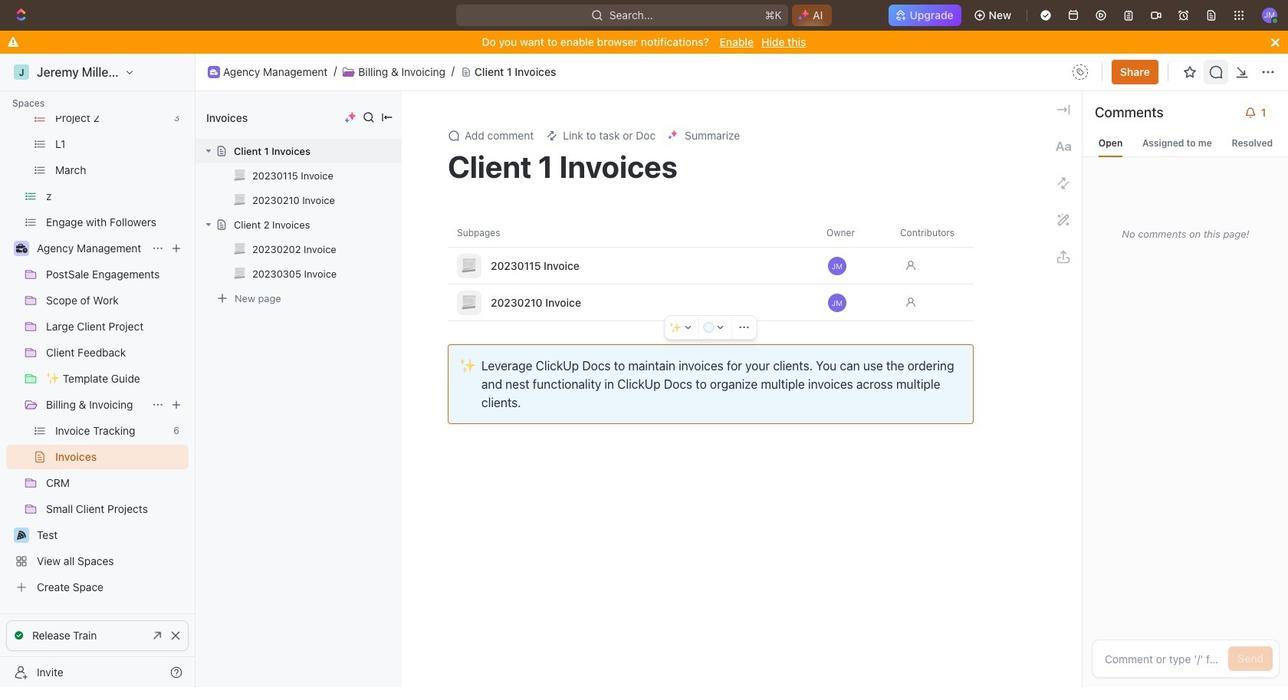 Task type: vqa. For each thing, say whether or not it's contained in the screenshot.
Dropdown menu image
yes



Task type: locate. For each thing, give the bounding box(es) containing it.
blue image
[[704, 322, 714, 333]]

tree
[[6, 2, 189, 600]]

dropdown menu image
[[1068, 60, 1093, 84]]

business time image
[[16, 244, 27, 253]]

tara shultz's workspace, , element
[[14, 64, 29, 80]]

sidebar navigation
[[0, 0, 199, 687]]



Task type: describe. For each thing, give the bounding box(es) containing it.
pizza slice image
[[17, 531, 26, 540]]

tree inside 'sidebar' navigation
[[6, 2, 189, 600]]

business time image
[[210, 69, 218, 75]]



